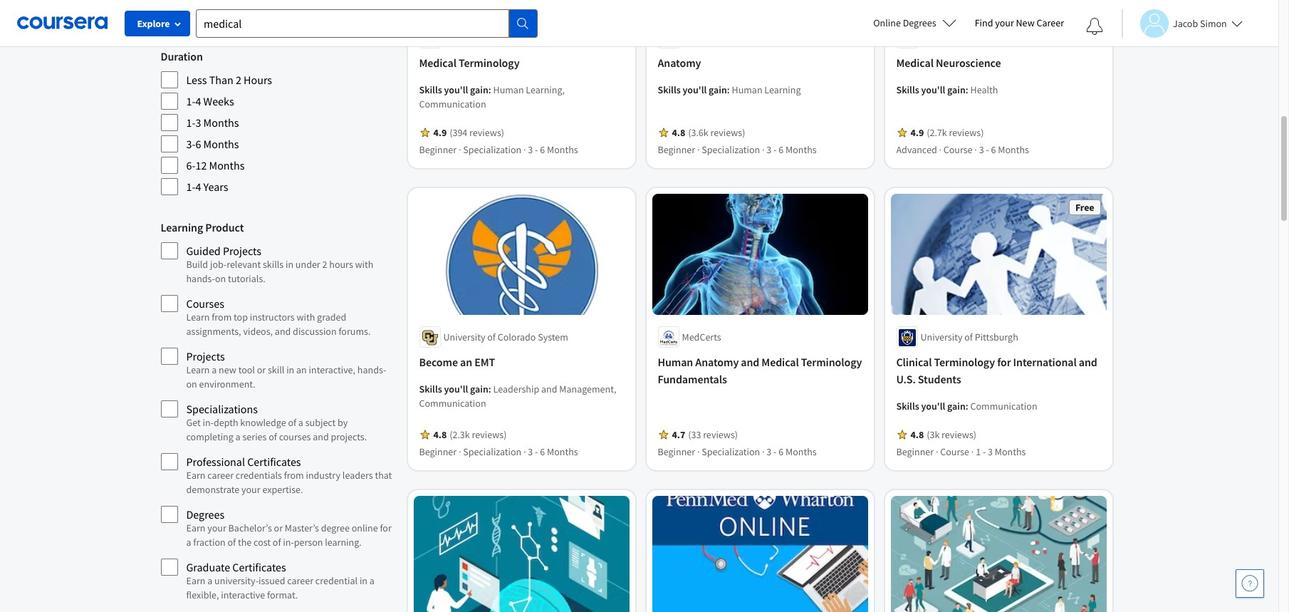 Task type: locate. For each thing, give the bounding box(es) containing it.
anatomy
[[658, 55, 702, 70], [696, 355, 739, 369]]

terminology for clinical terminology for international and u.s. students
[[935, 355, 996, 369]]

months for 4.8 (3k reviews)
[[995, 446, 1027, 458]]

for inside clinical terminology for international and u.s. students
[[998, 355, 1012, 369]]

gain up 4.8 (3.6k reviews)
[[709, 83, 727, 96]]

and inside human anatomy and medical terminology fundamentals
[[741, 355, 760, 369]]

1 1- from the top
[[186, 94, 196, 108]]

0 vertical spatial skills you'll gain :
[[419, 83, 494, 96]]

university-
[[215, 574, 259, 587]]

: left health
[[966, 83, 969, 96]]

clinical terminology for international and u.s. students
[[897, 355, 1098, 386]]

duration
[[161, 49, 203, 63]]

:
[[489, 83, 492, 96], [727, 83, 730, 96], [966, 83, 969, 96], [489, 383, 492, 396], [966, 400, 969, 413]]

4.7
[[672, 429, 686, 441]]

0 horizontal spatial human
[[494, 83, 524, 96]]

anatomy inside human anatomy and medical terminology fundamentals
[[696, 355, 739, 369]]

1
[[976, 446, 981, 458]]

an right skill on the left of the page
[[296, 363, 307, 376]]

1 horizontal spatial degrees
[[903, 16, 937, 29]]

hands- inside the build job-relevant skills in under 2 hours with hands-on tutorials.
[[186, 272, 215, 285]]

university up become an emt
[[444, 331, 486, 344]]

certificates up expertise. at bottom
[[247, 455, 301, 469]]

a up flexible,
[[208, 574, 213, 587]]

earn a university-issued career credential in a flexible, interactive format.
[[186, 574, 375, 601]]

learn inside learn a new tool or skill in an interactive, hands- on environment.
[[186, 363, 210, 376]]

1 vertical spatial with
[[297, 311, 315, 324]]

rice
[[444, 31, 461, 44]]

- for become an emt
[[535, 446, 538, 458]]

6 inside duration group
[[196, 137, 201, 151]]

4.9
[[434, 126, 447, 139], [911, 126, 924, 139]]

in right skill on the left of the page
[[287, 363, 294, 376]]

or inside learn a new tool or skill in an interactive, hands- on environment.
[[257, 363, 266, 376]]

you'll down medical terminology
[[444, 83, 468, 96]]

beginner down "(3k"
[[897, 446, 934, 458]]

2 skills you'll gain : from the top
[[419, 383, 494, 396]]

beginner for anatomy
[[658, 143, 696, 156]]

your right "find"
[[996, 16, 1015, 29]]

0 vertical spatial degrees
[[903, 16, 937, 29]]

2 horizontal spatial medical
[[897, 55, 934, 70]]

health
[[971, 83, 999, 96]]

0 vertical spatial on
[[215, 272, 226, 285]]

0 horizontal spatial in-
[[203, 416, 214, 429]]

0 horizontal spatial your
[[208, 522, 226, 534]]

4.9 left (394
[[434, 126, 447, 139]]

projects
[[223, 244, 262, 258], [186, 349, 225, 363]]

1 horizontal spatial with
[[355, 258, 374, 271]]

hands- right the interactive,
[[358, 363, 386, 376]]

1 horizontal spatial 4.8
[[672, 126, 686, 139]]

in inside earn a university-issued career credential in a flexible, interactive format.
[[360, 574, 368, 587]]

1 horizontal spatial terminology
[[802, 355, 863, 369]]

1 skills you'll gain : from the top
[[419, 83, 494, 96]]

0 horizontal spatial for
[[380, 522, 392, 534]]

medical
[[419, 55, 457, 70], [897, 55, 934, 70], [762, 355, 799, 369]]

terminology
[[459, 55, 520, 70], [802, 355, 863, 369], [935, 355, 996, 369]]

0 vertical spatial certificates
[[247, 455, 301, 469]]

4.9 for neuroscience
[[911, 126, 924, 139]]

you'll for anatomy
[[683, 83, 707, 96]]

0 horizontal spatial terminology
[[459, 55, 520, 70]]

0 vertical spatial with
[[355, 258, 374, 271]]

in
[[286, 258, 294, 271], [287, 363, 294, 376], [360, 574, 368, 587]]

specialization down 4.9 (394 reviews)
[[463, 143, 522, 156]]

beginner down (394
[[419, 143, 457, 156]]

learn from top instructors with graded assignments, videos, and discussion forums.
[[186, 311, 371, 338]]

2 left "hours"
[[322, 258, 327, 271]]

0 horizontal spatial degrees
[[186, 507, 225, 522]]

1 vertical spatial or
[[274, 522, 283, 534]]

emt
[[475, 355, 495, 369]]

build job-relevant skills in under 2 hours with hands-on tutorials.
[[186, 258, 374, 285]]

(3k
[[927, 429, 940, 441]]

than
[[209, 73, 234, 87]]

career
[[1037, 16, 1065, 29]]

- for medical terminology
[[535, 143, 538, 156]]

1 horizontal spatial or
[[274, 522, 283, 534]]

in inside learn a new tool or skill in an interactive, hands- on environment.
[[287, 363, 294, 376]]

tutorials.
[[228, 272, 266, 285]]

from up assignments,
[[212, 311, 232, 324]]

1 horizontal spatial medical
[[762, 355, 799, 369]]

0 vertical spatial your
[[996, 16, 1015, 29]]

0 vertical spatial 2
[[236, 73, 242, 87]]

on for guided projects
[[215, 272, 226, 285]]

learn up assignments,
[[186, 311, 210, 324]]

0 horizontal spatial hands-
[[186, 272, 215, 285]]

human inside human learning, communication
[[494, 83, 524, 96]]

hands- inside learn a new tool or skill in an interactive, hands- on environment.
[[358, 363, 386, 376]]

4.7 (33 reviews)
[[672, 429, 738, 441]]

from
[[212, 311, 232, 324], [284, 469, 304, 482]]

instructors
[[250, 311, 295, 324]]

learning down anatomy link on the top right of page
[[765, 83, 801, 96]]

2
[[236, 73, 242, 87], [322, 258, 327, 271]]

1 4 from the top
[[196, 94, 201, 108]]

or right tool
[[257, 363, 266, 376]]

in-
[[203, 416, 214, 429], [283, 536, 294, 549]]

1-3 months
[[186, 115, 239, 130]]

a inside learn a new tool or skill in an interactive, hands- on environment.
[[212, 363, 217, 376]]

1 vertical spatial earn
[[186, 522, 206, 534]]

reviews) for medical terminology
[[470, 126, 505, 139]]

1 vertical spatial 2
[[322, 258, 327, 271]]

: up 4.8 (3k reviews)
[[966, 400, 969, 413]]

medical inside human anatomy and medical terminology fundamentals
[[762, 355, 799, 369]]

in for graduate certificates
[[360, 574, 368, 587]]

reviews)
[[470, 126, 505, 139], [711, 126, 746, 139], [950, 126, 984, 139], [472, 429, 507, 441], [703, 429, 738, 441], [942, 429, 977, 441]]

1- for 1-4 years
[[186, 180, 196, 194]]

1 learn from the top
[[186, 311, 210, 324]]

university
[[463, 31, 505, 44], [444, 331, 486, 344], [921, 331, 963, 344]]

skills you'll gain : for become
[[419, 383, 494, 396]]

skills down medical terminology
[[419, 83, 442, 96]]

0 horizontal spatial 4.8
[[434, 429, 447, 441]]

reviews) right (3.6k
[[711, 126, 746, 139]]

videos,
[[243, 325, 273, 338]]

1 horizontal spatial human
[[658, 355, 694, 369]]

tool
[[238, 363, 255, 376]]

beginner · specialization · 3 - 6 months
[[419, 143, 578, 156], [658, 143, 817, 156], [419, 446, 578, 458], [658, 446, 817, 458]]

university of colorado system
[[444, 331, 569, 344]]

(394
[[450, 126, 468, 139]]

0 horizontal spatial 4.9
[[434, 126, 447, 139]]

-
[[535, 143, 538, 156], [774, 143, 777, 156], [987, 143, 990, 156], [535, 446, 538, 458], [774, 446, 777, 458], [983, 446, 986, 458]]

1- down 6-
[[186, 180, 196, 194]]

0 vertical spatial in
[[286, 258, 294, 271]]

2 right than
[[236, 73, 242, 87]]

hands- down build
[[186, 272, 215, 285]]

1- for 1-3 months
[[186, 115, 196, 130]]

earn inside earn career credentials from industry leaders that demonstrate your expertise.
[[186, 469, 206, 482]]

projects down assignments,
[[186, 349, 225, 363]]

an inside learn a new tool or skill in an interactive, hands- on environment.
[[296, 363, 307, 376]]

4.8 for become an emt
[[434, 429, 447, 441]]

industry
[[306, 469, 341, 482]]

anatomy down 'medcerts'
[[696, 355, 739, 369]]

medical for medical neuroscience
[[897, 55, 934, 70]]

learn left new
[[186, 363, 210, 376]]

you'll
[[444, 83, 468, 96], [683, 83, 707, 96], [922, 83, 946, 96], [444, 383, 468, 396], [922, 400, 946, 413]]

job-
[[210, 258, 227, 271]]

beginner · specialization · 3 - 6 months down the 4.7 (33 reviews)
[[658, 446, 817, 458]]

0 horizontal spatial or
[[257, 363, 266, 376]]

·
[[459, 143, 461, 156], [524, 143, 526, 156], [698, 143, 700, 156], [763, 143, 765, 156], [940, 143, 942, 156], [975, 143, 978, 156], [459, 446, 461, 458], [524, 446, 526, 458], [698, 446, 700, 458], [763, 446, 765, 458], [936, 446, 939, 458], [972, 446, 974, 458]]

learn inside learn from top instructors with graded assignments, videos, and discussion forums.
[[186, 311, 210, 324]]

1 earn from the top
[[186, 469, 206, 482]]

forums.
[[339, 325, 371, 338]]

1 vertical spatial anatomy
[[696, 355, 739, 369]]

1 horizontal spatial from
[[284, 469, 304, 482]]

professional certificates
[[186, 455, 301, 469]]

6
[[196, 137, 201, 151], [540, 143, 545, 156], [779, 143, 784, 156], [992, 143, 997, 156], [540, 446, 545, 458], [779, 446, 784, 458]]

2 earn from the top
[[186, 522, 206, 534]]

skills
[[419, 83, 442, 96], [658, 83, 681, 96], [897, 83, 920, 96], [419, 383, 442, 396], [897, 400, 920, 413]]

credentials
[[236, 469, 282, 482]]

specialization for anatomy
[[702, 143, 761, 156]]

projects.
[[331, 430, 367, 443]]

1 horizontal spatial an
[[460, 355, 473, 369]]

earn for professional certificates
[[186, 469, 206, 482]]

4 left years
[[196, 180, 201, 194]]

4.9 (2.7k reviews)
[[911, 126, 984, 139]]

human for anatomy
[[658, 355, 694, 369]]

beginner down (2.3k
[[419, 446, 457, 458]]

gain up 4.8 (3k reviews)
[[948, 400, 966, 413]]

months for 4.8 (3.6k reviews)
[[786, 143, 817, 156]]

1 vertical spatial your
[[242, 483, 261, 496]]

3 earn from the top
[[186, 574, 206, 587]]

person
[[294, 536, 323, 549]]

1 horizontal spatial hands-
[[358, 363, 386, 376]]

gain for anatomy
[[709, 83, 727, 96]]

on inside learn a new tool or skill in an interactive, hands- on environment.
[[186, 378, 197, 391]]

0 horizontal spatial medical
[[419, 55, 457, 70]]

2 vertical spatial in
[[360, 574, 368, 587]]

clinical terminology for international and u.s. students link
[[897, 354, 1101, 388]]

skill
[[268, 363, 285, 376]]

for
[[998, 355, 1012, 369], [380, 522, 392, 534]]

with right "hours"
[[355, 258, 374, 271]]

coursera image
[[17, 12, 108, 34]]

4.8
[[672, 126, 686, 139], [434, 429, 447, 441], [911, 429, 924, 441]]

series
[[243, 430, 267, 443]]

0 vertical spatial learn
[[186, 311, 210, 324]]

1 horizontal spatial career
[[287, 574, 314, 587]]

1 vertical spatial course
[[941, 446, 970, 458]]

for down pittsburgh
[[998, 355, 1012, 369]]

a left new
[[212, 363, 217, 376]]

reviews) right (2.3k
[[472, 429, 507, 441]]

1 horizontal spatial 2
[[322, 258, 327, 271]]

4 left the weeks at top left
[[196, 94, 201, 108]]

4.9 up "advanced"
[[911, 126, 924, 139]]

1- for 1-4 weeks
[[186, 94, 196, 108]]

1 vertical spatial from
[[284, 469, 304, 482]]

skills you'll gain : for medical
[[419, 83, 494, 96]]

3
[[196, 115, 201, 130], [528, 143, 533, 156], [767, 143, 772, 156], [980, 143, 985, 156], [528, 446, 533, 458], [767, 446, 772, 458], [988, 446, 993, 458]]

in right skills at the top of page
[[286, 258, 294, 271]]

that
[[375, 469, 392, 482]]

0 vertical spatial in-
[[203, 416, 214, 429]]

1- up 3-
[[186, 115, 196, 130]]

human up the 'fundamentals'
[[658, 355, 694, 369]]

on inside the build job-relevant skills in under 2 hours with hands-on tutorials.
[[215, 272, 226, 285]]

0 vertical spatial projects
[[223, 244, 262, 258]]

beginner down (3.6k
[[658, 143, 696, 156]]

earn up the demonstrate
[[186, 469, 206, 482]]

3 for 4.8 (3.6k reviews)
[[767, 143, 772, 156]]

2 horizontal spatial your
[[996, 16, 1015, 29]]

1 vertical spatial projects
[[186, 349, 225, 363]]

communication up (2.3k
[[419, 397, 486, 410]]

4.8 for anatomy
[[672, 126, 686, 139]]

0 vertical spatial or
[[257, 363, 266, 376]]

1 vertical spatial learning
[[161, 220, 203, 234]]

(33
[[689, 429, 701, 441]]

1 vertical spatial 4
[[196, 180, 201, 194]]

years
[[204, 180, 228, 194]]

human down anatomy link on the top right of page
[[732, 83, 763, 96]]

communication down clinical terminology for international and u.s. students link
[[971, 400, 1038, 413]]

1 vertical spatial career
[[287, 574, 314, 587]]

learning,
[[526, 83, 565, 96]]

anatomy link
[[658, 54, 863, 71]]

0 vertical spatial career
[[208, 469, 234, 482]]

bachelor's
[[228, 522, 272, 534]]

1 vertical spatial on
[[186, 378, 197, 391]]

from inside earn career credentials from industry leaders that demonstrate your expertise.
[[284, 469, 304, 482]]

None search field
[[196, 9, 538, 37]]

a left fraction
[[186, 536, 191, 549]]

earn inside earn a university-issued career credential in a flexible, interactive format.
[[186, 574, 206, 587]]

with inside learn from top instructors with graded assignments, videos, and discussion forums.
[[297, 311, 315, 324]]

reviews) up advanced · course · 3 - 6 months
[[950, 126, 984, 139]]

2 4 from the top
[[196, 180, 201, 194]]

with inside the build job-relevant skills in under 2 hours with hands-on tutorials.
[[355, 258, 374, 271]]

certificates
[[247, 455, 301, 469], [233, 560, 286, 574]]

1 vertical spatial certificates
[[233, 560, 286, 574]]

1 vertical spatial hands-
[[358, 363, 386, 376]]

0 vertical spatial hands-
[[186, 272, 215, 285]]

show notifications image
[[1087, 18, 1104, 35]]

skills down medical neuroscience
[[897, 83, 920, 96]]

pittsburgh
[[975, 331, 1019, 344]]

terminology for medical terminology
[[459, 55, 520, 70]]

0 horizontal spatial with
[[297, 311, 315, 324]]

beginner · specialization · 3 - 6 months down 4.8 (3.6k reviews)
[[658, 143, 817, 156]]

2 4.9 from the left
[[911, 126, 924, 139]]

0 horizontal spatial learning
[[161, 220, 203, 234]]

earn career credentials from industry leaders that demonstrate your expertise.
[[186, 469, 392, 496]]

on down job-
[[215, 272, 226, 285]]

for right online
[[380, 522, 392, 534]]

skills you'll gain : human learning
[[658, 83, 801, 96]]

projects up tutorials.
[[223, 244, 262, 258]]

your for new
[[996, 16, 1015, 29]]

hands- for guided projects
[[186, 272, 215, 285]]

terminology inside clinical terminology for international and u.s. students
[[935, 355, 996, 369]]

duration group
[[161, 48, 394, 196]]

3 1- from the top
[[186, 180, 196, 194]]

gain left health
[[948, 83, 966, 96]]

online
[[352, 522, 378, 534]]

and inside clinical terminology for international and u.s. students
[[1079, 355, 1098, 369]]

1 horizontal spatial your
[[242, 483, 261, 496]]

4.8 left "(3k"
[[911, 429, 924, 441]]

you'll up (3.6k
[[683, 83, 707, 96]]

your inside earn career credentials from industry leaders that demonstrate your expertise.
[[242, 483, 261, 496]]

: down anatomy link on the top right of page
[[727, 83, 730, 96]]

reviews) right (394
[[470, 126, 505, 139]]

learning product
[[161, 220, 244, 234]]

specialization down the 4.7 (33 reviews)
[[702, 446, 761, 458]]

gain
[[470, 83, 489, 96], [709, 83, 727, 96], [948, 83, 966, 96], [470, 383, 489, 396], [948, 400, 966, 413]]

4.8 left (2.3k
[[434, 429, 447, 441]]

jacob
[[1174, 17, 1199, 30]]

expertise.
[[263, 483, 303, 496]]

0 vertical spatial from
[[212, 311, 232, 324]]

0 vertical spatial for
[[998, 355, 1012, 369]]

free
[[1076, 201, 1095, 214]]

or left master's
[[274, 522, 283, 534]]

0 horizontal spatial an
[[296, 363, 307, 376]]

earn inside the earn your bachelor's or master's degree online for a fraction of the cost of in-person learning.
[[186, 522, 206, 534]]

university of pittsburgh
[[921, 331, 1019, 344]]

0 horizontal spatial career
[[208, 469, 234, 482]]

skills for medical neuroscience
[[897, 83, 920, 96]]

specializations
[[186, 402, 258, 416]]

1 horizontal spatial for
[[998, 355, 1012, 369]]

1 horizontal spatial 4.9
[[911, 126, 924, 139]]

beginner · specialization · 3 - 6 months down 4.8 (2.3k reviews)
[[419, 446, 578, 458]]

degrees inside popup button
[[903, 16, 937, 29]]

2 vertical spatial your
[[208, 522, 226, 534]]

communication up (394
[[419, 98, 486, 110]]

and inside learn from top instructors with graded assignments, videos, and discussion forums.
[[275, 325, 291, 338]]

1 vertical spatial degrees
[[186, 507, 225, 522]]

0 vertical spatial 1-
[[186, 94, 196, 108]]

learn for courses
[[186, 311, 210, 324]]

2 1- from the top
[[186, 115, 196, 130]]

your inside the earn your bachelor's or master's degree online for a fraction of the cost of in-person learning.
[[208, 522, 226, 534]]

communication inside 'leadership and management, communication'
[[419, 397, 486, 410]]

of left pittsburgh
[[965, 331, 973, 344]]

: down medical terminology
[[489, 83, 492, 96]]

0 horizontal spatial 2
[[236, 73, 242, 87]]

: for anatomy
[[727, 83, 730, 96]]

1 vertical spatial 1-
[[186, 115, 196, 130]]

demonstrate
[[186, 483, 240, 496]]

your down credentials
[[242, 483, 261, 496]]

certificates down cost
[[233, 560, 286, 574]]

skills you'll gain : down become an emt
[[419, 383, 494, 396]]

beginner · specialization · 3 - 6 months for medical terminology
[[419, 143, 578, 156]]

1 vertical spatial in
[[287, 363, 294, 376]]

3 for 4.7 (33 reviews)
[[767, 446, 772, 458]]

1 horizontal spatial learning
[[765, 83, 801, 96]]

course down 4.9 (2.7k reviews)
[[944, 143, 973, 156]]

on left 'environment.'
[[186, 378, 197, 391]]

your up fraction
[[208, 522, 226, 534]]

1 vertical spatial for
[[380, 522, 392, 534]]

2 horizontal spatial 4.8
[[911, 429, 924, 441]]

with up discussion
[[297, 311, 315, 324]]

skills down u.s.
[[897, 400, 920, 413]]

specialization down 4.8 (3.6k reviews)
[[702, 143, 761, 156]]

2 vertical spatial 1-
[[186, 180, 196, 194]]

in- inside get in-depth knowledge of a subject by completing a series of courses and projects.
[[203, 416, 214, 429]]

become an emt link
[[419, 354, 624, 371]]

1 vertical spatial learn
[[186, 363, 210, 376]]

specialization down 4.8 (2.3k reviews)
[[463, 446, 522, 458]]

certificates for professional certificates
[[247, 455, 301, 469]]

new
[[1017, 16, 1035, 29]]

1 horizontal spatial in-
[[283, 536, 294, 549]]

human inside human anatomy and medical terminology fundamentals
[[658, 355, 694, 369]]

0 vertical spatial course
[[944, 143, 973, 156]]

from up expertise. at bottom
[[284, 469, 304, 482]]

0 horizontal spatial from
[[212, 311, 232, 324]]

learning inside group
[[161, 220, 203, 234]]

0 vertical spatial 4
[[196, 94, 201, 108]]

in right the credential
[[360, 574, 368, 587]]

1 vertical spatial in-
[[283, 536, 294, 549]]

university up clinical
[[921, 331, 963, 344]]

skills
[[263, 258, 284, 271]]

an left emt
[[460, 355, 473, 369]]

3 for 4.8 (2.3k reviews)
[[528, 446, 533, 458]]

2 vertical spatial earn
[[186, 574, 206, 587]]

in- inside the earn your bachelor's or master's degree online for a fraction of the cost of in-person learning.
[[283, 536, 294, 549]]

0 horizontal spatial on
[[186, 378, 197, 391]]

earn up fraction
[[186, 522, 206, 534]]

course down 4.8 (3k reviews)
[[941, 446, 970, 458]]

reviews) up beginner · course · 1 - 3 months
[[942, 429, 977, 441]]

months for 4.7 (33 reviews)
[[786, 446, 817, 458]]

your for bachelor's
[[208, 522, 226, 534]]

1 4.9 from the left
[[434, 126, 447, 139]]

human
[[494, 83, 524, 96], [732, 83, 763, 96], [658, 355, 694, 369]]

in- down master's
[[283, 536, 294, 549]]

2 horizontal spatial terminology
[[935, 355, 996, 369]]

career up the demonstrate
[[208, 469, 234, 482]]

discussion
[[293, 325, 337, 338]]

1 vertical spatial skills you'll gain :
[[419, 383, 494, 396]]

4.8 (2.3k reviews)
[[434, 429, 507, 441]]

skills you'll gain : down medical terminology
[[419, 83, 494, 96]]

you'll down 'students'
[[922, 400, 946, 413]]

0 vertical spatial learning
[[765, 83, 801, 96]]

beginner · specialization · 3 - 6 months down 4.9 (394 reviews)
[[419, 143, 578, 156]]

degrees down the demonstrate
[[186, 507, 225, 522]]

1-4 years
[[186, 180, 228, 194]]

2 learn from the top
[[186, 363, 210, 376]]

you'll down medical neuroscience
[[922, 83, 946, 96]]

0 vertical spatial earn
[[186, 469, 206, 482]]

course for neuroscience
[[944, 143, 973, 156]]

1 horizontal spatial on
[[215, 272, 226, 285]]



Task type: describe. For each thing, give the bounding box(es) containing it.
in for projects
[[287, 363, 294, 376]]

and inside get in-depth knowledge of a subject by completing a series of courses and projects.
[[313, 430, 329, 443]]

a inside the earn your bachelor's or master's degree online for a fraction of the cost of in-person learning.
[[186, 536, 191, 549]]

earn your bachelor's or master's degree online for a fraction of the cost of in-person learning.
[[186, 522, 392, 549]]

weeks
[[204, 94, 234, 108]]

courses
[[186, 296, 224, 311]]

beginner for medical terminology
[[419, 143, 457, 156]]

skills for clinical terminology for international and u.s. students
[[897, 400, 920, 413]]

3 for 4.9 (2.7k reviews)
[[980, 143, 985, 156]]

find your new career link
[[968, 14, 1072, 32]]

a up courses
[[298, 416, 304, 429]]

earn for graduate certificates
[[186, 574, 206, 587]]

system
[[538, 331, 569, 344]]

gain down emt
[[470, 383, 489, 396]]

fraction
[[193, 536, 226, 549]]

medical terminology link
[[419, 54, 624, 71]]

or inside the earn your bachelor's or master's degree online for a fraction of the cost of in-person learning.
[[274, 522, 283, 534]]

medcerts
[[682, 331, 722, 344]]

from inside learn from top instructors with graded assignments, videos, and discussion forums.
[[212, 311, 232, 324]]

new
[[219, 363, 236, 376]]

(2.7k
[[927, 126, 948, 139]]

skills you'll gain : communication
[[897, 400, 1038, 413]]

explore
[[137, 17, 170, 30]]

of left 'the'
[[228, 536, 236, 549]]

months for 4.9 (2.7k reviews)
[[999, 143, 1030, 156]]

online
[[874, 16, 901, 29]]

format.
[[267, 589, 298, 601]]

a right the credential
[[370, 574, 375, 587]]

reviews) for become an emt
[[472, 429, 507, 441]]

specialization for medical terminology
[[463, 143, 522, 156]]

medical neuroscience
[[897, 55, 1002, 70]]

1-4 weeks
[[186, 94, 234, 108]]

medical terminology
[[419, 55, 520, 70]]

and inside 'leadership and management, communication'
[[542, 383, 558, 396]]

relevant
[[227, 258, 261, 271]]

human anatomy and medical terminology fundamentals
[[658, 355, 863, 386]]

help center image
[[1242, 575, 1259, 592]]

(3.6k
[[689, 126, 709, 139]]

find your new career
[[975, 16, 1065, 29]]

- for medical neuroscience
[[987, 143, 990, 156]]

issued
[[259, 574, 285, 587]]

get in-depth knowledge of a subject by completing a series of courses and projects.
[[186, 416, 367, 443]]

6 for anatomy
[[779, 143, 784, 156]]

gain for clinical terminology for international and u.s. students
[[948, 400, 966, 413]]

career inside earn career credentials from industry leaders that demonstrate your expertise.
[[208, 469, 234, 482]]

completing
[[186, 430, 234, 443]]

environment.
[[199, 378, 256, 391]]

graduate
[[186, 560, 230, 574]]

skills you'll gain : health
[[897, 83, 999, 96]]

medical for medical terminology
[[419, 55, 457, 70]]

for inside the earn your bachelor's or master's degree online for a fraction of the cost of in-person learning.
[[380, 522, 392, 534]]

gain for medical neuroscience
[[948, 83, 966, 96]]

advanced
[[897, 143, 938, 156]]

jacob simon button
[[1122, 9, 1243, 37]]

under
[[296, 258, 320, 271]]

interactive,
[[309, 363, 356, 376]]

: for medical neuroscience
[[966, 83, 969, 96]]

course for terminology
[[941, 446, 970, 458]]

communication inside human learning, communication
[[419, 98, 486, 110]]

leadership and management, communication
[[419, 383, 617, 410]]

colorado
[[498, 331, 536, 344]]

by
[[338, 416, 348, 429]]

flexible,
[[186, 589, 219, 601]]

human for learning,
[[494, 83, 524, 96]]

rice university
[[444, 31, 505, 44]]

months for 4.9 (394 reviews)
[[547, 143, 578, 156]]

3-
[[186, 137, 196, 151]]

professional
[[186, 455, 245, 469]]

university for become an emt
[[444, 331, 486, 344]]

of down knowledge
[[269, 430, 277, 443]]

What do you want to learn? text field
[[196, 9, 510, 37]]

- for anatomy
[[774, 143, 777, 156]]

hands- for projects
[[358, 363, 386, 376]]

you'll down become an emt
[[444, 383, 468, 396]]

build
[[186, 258, 208, 271]]

graduate certificates
[[186, 560, 286, 574]]

career inside earn a university-issued career credential in a flexible, interactive format.
[[287, 574, 314, 587]]

6-12 months
[[186, 158, 245, 172]]

assignments,
[[186, 325, 241, 338]]

2 inside the build job-relevant skills in under 2 hours with hands-on tutorials.
[[322, 258, 327, 271]]

months for 4.8 (2.3k reviews)
[[547, 446, 578, 458]]

6 for become an emt
[[540, 446, 545, 458]]

you'll for medical neuroscience
[[922, 83, 946, 96]]

2 horizontal spatial human
[[732, 83, 763, 96]]

graded
[[317, 311, 347, 324]]

gain down medical terminology
[[470, 83, 489, 96]]

certificates for graduate certificates
[[233, 560, 286, 574]]

2 inside duration group
[[236, 73, 242, 87]]

beginner for become an emt
[[419, 446, 457, 458]]

less
[[186, 73, 207, 87]]

less than 2 hours
[[186, 73, 272, 87]]

you'll for clinical terminology for international and u.s. students
[[922, 400, 946, 413]]

learn for projects
[[186, 363, 210, 376]]

leadership
[[494, 383, 540, 396]]

degrees inside learning product group
[[186, 507, 225, 522]]

online degrees button
[[863, 7, 968, 38]]

hours
[[244, 73, 272, 87]]

reviews) for clinical terminology for international and u.s. students
[[942, 429, 977, 441]]

get
[[186, 416, 201, 429]]

3 for 4.9 (394 reviews)
[[528, 143, 533, 156]]

master's
[[285, 522, 319, 534]]

reviews) for medical neuroscience
[[950, 126, 984, 139]]

in inside the build job-relevant skills in under 2 hours with hands-on tutorials.
[[286, 258, 294, 271]]

human anatomy and medical terminology fundamentals link
[[658, 354, 863, 388]]

guided projects
[[186, 244, 262, 258]]

learning product group
[[161, 219, 394, 608]]

of up courses
[[288, 416, 297, 429]]

on for projects
[[186, 378, 197, 391]]

of left colorado
[[488, 331, 496, 344]]

- for clinical terminology for international and u.s. students
[[983, 446, 986, 458]]

a left series
[[236, 430, 241, 443]]

beginner · specialization · 3 - 6 months for become an emt
[[419, 446, 578, 458]]

cost
[[254, 536, 271, 549]]

reviews) right (33
[[703, 429, 738, 441]]

3 inside duration group
[[196, 115, 201, 130]]

beginner for clinical terminology for international and u.s. students
[[897, 446, 934, 458]]

learn a new tool or skill in an interactive, hands- on environment.
[[186, 363, 386, 391]]

specialization for become an emt
[[463, 446, 522, 458]]

interactive
[[221, 589, 265, 601]]

reviews) for anatomy
[[711, 126, 746, 139]]

4.9 for terminology
[[434, 126, 447, 139]]

12
[[196, 158, 207, 172]]

6-
[[186, 158, 196, 172]]

4.8 (3.6k reviews)
[[672, 126, 746, 139]]

skills for anatomy
[[658, 83, 681, 96]]

0 vertical spatial anatomy
[[658, 55, 702, 70]]

university up medical terminology
[[463, 31, 505, 44]]

4.8 for clinical terminology for international and u.s. students
[[911, 429, 924, 441]]

6 for medical neuroscience
[[992, 143, 997, 156]]

4.8 (3k reviews)
[[911, 429, 977, 441]]

mixed
[[186, 9, 214, 23]]

learning.
[[325, 536, 362, 549]]

clinical
[[897, 355, 932, 369]]

: left leadership
[[489, 383, 492, 396]]

6 for medical terminology
[[540, 143, 545, 156]]

beginner down 4.7
[[658, 446, 696, 458]]

4 for years
[[196, 180, 201, 194]]

4 for weeks
[[196, 94, 201, 108]]

terminology inside human anatomy and medical terminology fundamentals
[[802, 355, 863, 369]]

skills down become
[[419, 383, 442, 396]]

students
[[918, 372, 962, 386]]

university for clinical terminology for international and u.s. students
[[921, 331, 963, 344]]

earn for degrees
[[186, 522, 206, 534]]

subject
[[306, 416, 336, 429]]

of right cost
[[273, 536, 281, 549]]

become
[[419, 355, 458, 369]]

beginner · specialization · 3 - 6 months for anatomy
[[658, 143, 817, 156]]

: for clinical terminology for international and u.s. students
[[966, 400, 969, 413]]

courses
[[279, 430, 311, 443]]

international
[[1014, 355, 1077, 369]]

neuroscience
[[936, 55, 1002, 70]]

fundamentals
[[658, 372, 727, 386]]



Task type: vqa. For each thing, say whether or not it's contained in the screenshot.
top the Coursera
no



